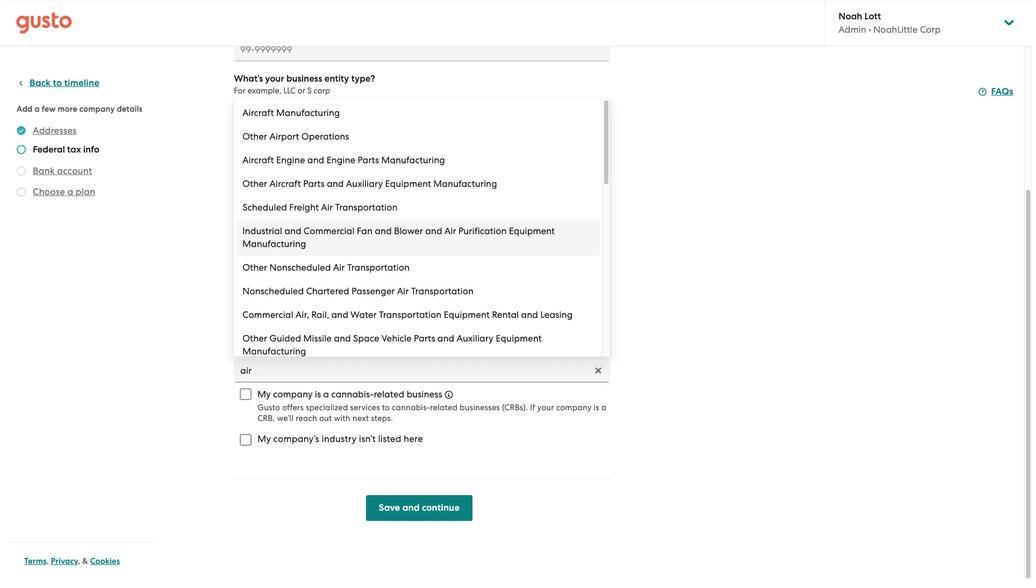 Task type: vqa. For each thing, say whether or not it's contained in the screenshot.
What's your business entity type? For example, LLC or S corp
yes



Task type: locate. For each thing, give the bounding box(es) containing it.
and inside other aircraft parts and auxiliary equipment manufacturing button
[[327, 178, 344, 189]]

1 vertical spatial parts
[[303, 178, 325, 189]]

tax down when
[[376, 161, 388, 170]]

and down help
[[327, 178, 344, 189]]

noah lott admin • noahlittle corp
[[839, 11, 941, 35]]

other up scheduled
[[242, 178, 267, 189]]

irs up fan
[[371, 212, 384, 223]]

other for other nonscheduled air transportation
[[242, 262, 267, 273]]

terms link
[[24, 557, 47, 567]]

and inside aircraft engine and engine parts manufacturing "button"
[[307, 155, 324, 166]]

my company is a cannabis-related business
[[258, 389, 442, 400]]

0 vertical spatial my
[[258, 389, 271, 400]]

0 horizontal spatial companies
[[266, 263, 308, 273]]

0 horizontal spatial related
[[374, 389, 404, 400]]

year—this
[[357, 309, 394, 319]]

2 horizontal spatial parts
[[414, 333, 435, 344]]

my up 'gusto'
[[258, 389, 271, 400]]

business up gusto offers specialized services to cannabis-related businesses (crbs). if your company is a crb, we'll reach out with next steps.
[[407, 389, 442, 400]]

1 horizontal spatial an
[[473, 226, 483, 235]]

2 horizontal spatial file
[[478, 309, 490, 319]]

air inside scheduled freight air transportation button
[[321, 202, 333, 213]]

1 vertical spatial business
[[500, 347, 532, 356]]

0 horizontal spatial 944
[[276, 282, 292, 294]]

0 horizontal spatial ,
[[47, 557, 49, 567]]

for inside what's your business entity type? for example, llc or s corp
[[234, 86, 246, 96]]

0 vertical spatial with
[[444, 149, 460, 159]]

matches
[[549, 149, 581, 159], [372, 347, 405, 356]]

1 horizontal spatial paperwork
[[469, 298, 511, 308]]

4 other from the top
[[242, 333, 267, 344]]

1 other from the top
[[242, 131, 267, 142]]

what's
[[234, 73, 263, 84], [234, 136, 263, 147]]

federal
[[260, 212, 290, 223], [405, 226, 431, 235], [342, 263, 369, 273], [492, 309, 519, 319]]

that down the missile
[[306, 347, 322, 356]]

this
[[234, 149, 248, 159], [234, 226, 248, 235]]

name down the "what's the legal name of your company?"
[[308, 149, 330, 159]]

other for other airport operations
[[242, 131, 267, 142]]

0 horizontal spatial taxes
[[371, 263, 391, 273]]

0 vertical spatial taxes
[[371, 263, 391, 273]]

here
[[404, 434, 423, 445]]

0 vertical spatial company's
[[426, 347, 466, 356]]

0 vertical spatial paperwork
[[247, 161, 288, 170]]

your inside what's your business entity type? for example, llc or s corp
[[265, 73, 284, 84]]

what's left airport
[[234, 136, 263, 147]]

example. inside popup button
[[448, 161, 483, 170]]

name inside this is the company name you used when you registered with the irs—make sure this matches your irs paperwork exactly to help prevent tax notices.
[[308, 149, 330, 159]]

the inside what federal filing form did the irs assign to your company? this determines how often your company files federal taxes. see an example.
[[355, 212, 369, 223]]

1 horizontal spatial business
[[407, 389, 442, 400]]

1 vertical spatial see an example. button
[[457, 224, 520, 237]]

determines
[[250, 226, 292, 235]]

see inside popup button
[[420, 161, 434, 170]]

nonscheduled up air,
[[242, 286, 304, 297]]

aircraft engine and engine parts manufacturing button
[[234, 148, 602, 172]]

other up select
[[242, 333, 267, 344]]

a inside gusto offers specialized services to cannabis-related businesses (crbs). if your company is a crb, we'll reach out with next steps.
[[601, 403, 607, 413]]

1 what's from the top
[[234, 73, 263, 84]]

the right select
[[259, 347, 271, 356]]

this inside this is the company name you used when you registered with the irs—make sure this matches your irs paperwork exactly to help prevent tax notices.
[[234, 149, 248, 159]]

1 horizontal spatial file
[[328, 263, 340, 273]]

this up air,
[[283, 298, 296, 308]]

2 what from the top
[[234, 334, 258, 345]]

engine
[[276, 155, 305, 166], [327, 155, 355, 166]]

0 vertical spatial 944
[[276, 282, 292, 294]]

1 what from the top
[[234, 212, 258, 223]]

see right taxes.
[[457, 226, 471, 235]]

0 horizontal spatial engine
[[276, 155, 305, 166]]

see an example. button right taxes.
[[457, 224, 520, 237]]

2 other from the top
[[242, 178, 267, 189]]

What's the legal name of your company? text field
[[234, 176, 610, 200]]

example. inside what federal filing form did the irs assign to your company? this determines how often your company files federal taxes. see an example.
[[485, 226, 520, 235]]

registered
[[405, 149, 442, 159]]

company? up when
[[364, 136, 408, 147]]

the up fan
[[355, 212, 369, 223]]

only
[[325, 298, 341, 308]]

for down industrial at the left top
[[252, 263, 264, 273]]

0 vertical spatial business
[[286, 73, 322, 84]]

bank account
[[33, 166, 92, 176]]

what's inside what's your business entity type? for example, llc or s corp
[[234, 73, 263, 84]]

and down the "what's the legal name of your company?"
[[307, 155, 324, 166]]

3 other from the top
[[242, 262, 267, 273]]

, left &
[[78, 557, 80, 567]]

0 vertical spatial what's
[[234, 73, 263, 84]]

or up 'rental'
[[513, 298, 521, 308]]

federal up primary
[[492, 309, 519, 319]]

1 this from the top
[[234, 149, 248, 159]]

scheduled
[[242, 202, 287, 213]]

2 engine from the left
[[327, 155, 355, 166]]

1 vertical spatial my
[[258, 434, 271, 445]]

and inside save and continue button
[[402, 503, 420, 514]]

manufacturing down see an example.
[[433, 178, 497, 189]]

equipment down the notices.
[[385, 178, 431, 189]]

engine down the legal
[[276, 155, 305, 166]]

choose up guided
[[252, 298, 280, 308]]

check image for choose
[[17, 188, 26, 197]]

tax inside this is the company name you used when you registered with the irs—make sure this matches your irs paperwork exactly to help prevent tax notices.
[[376, 161, 388, 170]]

None radio
[[234, 247, 247, 260], [234, 282, 247, 295], [234, 247, 247, 260], [234, 282, 247, 295]]

check image left bank
[[17, 167, 26, 176]]

a inside button
[[67, 187, 73, 197]]

taxes inside form 944 choose this option only if you see "form 944" on your irs paperwork or you were notified by the irs to file form 944 this year—this is for companies that file federal taxes once a year.
[[522, 309, 542, 319]]

form for form 941 (most common)
[[252, 247, 274, 259]]

companies down on
[[417, 309, 458, 319]]

the inside form 944 choose this option only if you see "form 944" on your irs paperwork or you were notified by the irs to file form 944 this year—this is for companies that file federal taxes once a year.
[[252, 309, 265, 319]]

choose down bank
[[33, 187, 65, 197]]

you
[[332, 149, 345, 159], [389, 149, 403, 159], [350, 298, 364, 308], [523, 298, 537, 308], [315, 334, 331, 345]]

1 vertical spatial cannabis-
[[392, 403, 430, 413]]

for
[[404, 309, 415, 319]]

2 this from the top
[[234, 226, 248, 235]]

1 horizontal spatial matches
[[549, 149, 581, 159]]

noah
[[839, 11, 862, 22]]

1 vertical spatial for
[[252, 263, 264, 273]]

1 vertical spatial commercial
[[242, 310, 293, 320]]

and right save
[[402, 503, 420, 514]]

aircraft
[[242, 108, 274, 118], [242, 155, 274, 166], [269, 178, 301, 189]]

irs
[[234, 161, 245, 170], [371, 212, 384, 223], [455, 298, 467, 308], [267, 309, 278, 319]]

form
[[316, 212, 336, 223]]

vehicle
[[382, 333, 412, 344]]

to inside back to timeline button
[[53, 77, 62, 89]]

what
[[234, 212, 258, 223], [234, 334, 258, 345]]

1 vertical spatial name
[[308, 149, 330, 159]]

is inside this is the company name you used when you registered with the irs—make sure this matches your irs paperwork exactly to help prevent tax notices.
[[250, 149, 256, 159]]

1 horizontal spatial example.
[[485, 226, 520, 235]]

industry down out
[[322, 434, 357, 445]]

1 horizontal spatial 944
[[325, 309, 340, 319]]

2 vertical spatial form
[[304, 309, 323, 319]]

federal up determines
[[260, 212, 290, 223]]

2 vertical spatial aircraft
[[269, 178, 301, 189]]

transportation down 944"
[[379, 310, 442, 320]]

3 check image from the top
[[17, 188, 26, 197]]

nonscheduled down (most
[[269, 262, 331, 273]]

save and continue button
[[366, 496, 473, 521]]

an inside what federal filing form did the irs assign to your company? this determines how often your company files federal taxes. see an example.
[[473, 226, 483, 235]]

1 my from the top
[[258, 389, 271, 400]]

2 vertical spatial parts
[[414, 333, 435, 344]]

my down "crb,"
[[258, 434, 271, 445]]

filing
[[293, 212, 314, 223]]

assign
[[386, 212, 413, 223]]

to up blower
[[415, 212, 424, 223]]

company right if on the bottom of page
[[556, 403, 592, 413]]

crb,
[[258, 414, 275, 424]]

matches down vehicle
[[372, 347, 405, 356]]

or left s
[[298, 86, 305, 96]]

aircraft inside button
[[242, 108, 274, 118]]

0 horizontal spatial paperwork
[[247, 161, 288, 170]]

is
[[250, 149, 256, 159], [396, 309, 402, 319], [315, 389, 321, 400], [594, 403, 599, 413]]

0 vertical spatial or
[[298, 86, 305, 96]]

0 vertical spatial commercial
[[304, 226, 355, 237]]

matches inside this is the company name you used when you registered with the irs—make sure this matches your irs paperwork exactly to help prevent tax notices.
[[549, 149, 581, 159]]

parts inside other guided missile and space vehicle parts and auxiliary equipment manufacturing
[[414, 333, 435, 344]]

check image down the 'circle check' icon
[[17, 145, 26, 154]]

auxiliary down the prevent
[[346, 178, 383, 189]]

company
[[79, 104, 115, 114], [272, 149, 306, 159], [352, 226, 386, 235], [273, 389, 313, 400], [556, 403, 592, 413]]

the up see an example.
[[462, 149, 474, 159]]

commercial inside industrial and commercial fan and blower and air purification equipment manufacturing
[[304, 226, 355, 237]]

None checkbox
[[234, 383, 258, 406]]

0 vertical spatial auxiliary
[[346, 178, 383, 189]]

the inside what industry are you in? select the industry that most closely matches your company's primary business activity.
[[259, 347, 271, 356]]

paperwork down airport
[[247, 161, 288, 170]]

taxes
[[371, 263, 391, 273], [522, 309, 542, 319]]

1 vertical spatial paperwork
[[469, 298, 511, 308]]

0 vertical spatial form
[[252, 247, 274, 259]]

air
[[321, 202, 333, 213], [444, 226, 456, 237], [333, 262, 345, 273], [397, 286, 409, 297]]

aircraft inside "button"
[[242, 155, 274, 166]]

commercial air, rail, and water transportation equipment rental and leasing
[[242, 310, 573, 320]]

bank account button
[[33, 165, 92, 177]]

see an example. button for what federal filing form did the irs assign to your company?
[[457, 224, 520, 237]]

1 vertical spatial companies
[[417, 309, 458, 319]]

timeline
[[64, 77, 99, 89]]

that down (most
[[310, 263, 326, 273]]

with up see an example.
[[444, 149, 460, 159]]

1 horizontal spatial companies
[[417, 309, 458, 319]]

0 vertical spatial this
[[534, 149, 547, 159]]

2 vertical spatial that
[[306, 347, 322, 356]]

what's for what's your business entity type? for example, llc or s corp
[[234, 73, 263, 84]]

other guided missile and space vehicle parts and auxiliary equipment manufacturing button
[[234, 327, 602, 363]]

aircraft manufacturing
[[242, 108, 340, 118]]

what inside what federal filing form did the irs assign to your company? this determines how often your company files federal taxes. see an example.
[[234, 212, 258, 223]]

form inside form 941 (most common) for companies that file federal taxes each quarter.
[[252, 247, 274, 259]]

1 vertical spatial example.
[[485, 226, 520, 235]]

equipment inside other aircraft parts and auxiliary equipment manufacturing button
[[385, 178, 431, 189]]

1 vertical spatial company?
[[447, 212, 492, 223]]

rental
[[492, 310, 519, 320]]

more
[[58, 104, 77, 114]]

check image for bank
[[17, 167, 26, 176]]

equipment inside commercial air, rail, and water transportation equipment rental and leasing button
[[444, 310, 490, 320]]

form 944 choose this option only if you see "form 944" on your irs paperwork or you were notified by the irs to file form 944 this year—this is for companies that file federal taxes once a year.
[[252, 282, 600, 319]]

you up help
[[332, 149, 345, 159]]

company's inside what industry are you in? select the industry that most closely matches your company's primary business activity.
[[426, 347, 466, 356]]

select
[[234, 347, 257, 356]]

2 vertical spatial check image
[[17, 188, 26, 197]]

1 horizontal spatial taxes
[[522, 309, 542, 319]]

company left files on the left top of page
[[352, 226, 386, 235]]

add
[[17, 104, 33, 114]]

1 horizontal spatial related
[[430, 403, 458, 413]]

1 horizontal spatial auxiliary
[[457, 333, 494, 344]]

1 vertical spatial see
[[457, 226, 471, 235]]

1 horizontal spatial cannabis-
[[392, 403, 430, 413]]

1 horizontal spatial ,
[[78, 557, 80, 567]]

0 vertical spatial see an example. button
[[420, 159, 483, 172]]

details
[[117, 104, 143, 114]]

2 vertical spatial business
[[407, 389, 442, 400]]

manufacturing
[[276, 108, 340, 118], [381, 155, 445, 166], [433, 178, 497, 189], [242, 239, 306, 249], [242, 346, 306, 357]]

equipment inside other guided missile and space vehicle parts and auxiliary equipment manufacturing
[[496, 333, 542, 344]]

s
[[307, 86, 312, 96]]

primary
[[468, 347, 498, 356]]

that left 'rental'
[[460, 309, 476, 319]]

companies down 941
[[266, 263, 308, 273]]

for left 'example,'
[[234, 86, 246, 96]]

faqs
[[991, 86, 1014, 97]]

0 vertical spatial companies
[[266, 263, 308, 273]]

related inside gusto offers specialized services to cannabis-related businesses (crbs). if your company is a crb, we'll reach out with next steps.
[[430, 403, 458, 413]]

0 horizontal spatial an
[[436, 161, 446, 170]]

company's up what industry are you in? field
[[426, 347, 466, 356]]

1 horizontal spatial tax
[[376, 161, 388, 170]]

choose inside choose a plan button
[[33, 187, 65, 197]]

other inside button
[[242, 178, 267, 189]]

business inside what industry are you in? select the industry that most closely matches your company's primary business activity.
[[500, 347, 532, 356]]

other left airport
[[242, 131, 267, 142]]

cannabis- up steps.
[[392, 403, 430, 413]]

0 vertical spatial that
[[310, 263, 326, 273]]

on
[[425, 298, 434, 308]]

to up steps.
[[382, 403, 390, 413]]

to left air,
[[280, 309, 288, 319]]

entity
[[324, 73, 349, 84]]

1 horizontal spatial engine
[[327, 155, 355, 166]]

1 vertical spatial that
[[460, 309, 476, 319]]

, left privacy link
[[47, 557, 49, 567]]

"form
[[381, 298, 403, 308]]

taxes left each
[[371, 263, 391, 273]]

or inside form 944 choose this option only if you see "form 944" on your irs paperwork or you were notified by the irs to file form 944 this year—this is for companies that file federal taxes once a year.
[[513, 298, 521, 308]]

2 check image from the top
[[17, 167, 26, 176]]

what industry are you in? select the industry that most closely matches your company's primary business activity.
[[234, 334, 564, 356]]

944 down 941
[[276, 282, 292, 294]]

aircraft down airport
[[242, 155, 274, 166]]

1 horizontal spatial see
[[457, 226, 471, 235]]

your inside gusto offers specialized services to cannabis-related businesses (crbs). if your company is a crb, we'll reach out with next steps.
[[537, 403, 554, 413]]

1 engine from the left
[[276, 155, 305, 166]]

airport
[[269, 131, 299, 142]]

irs up scheduled
[[234, 161, 245, 170]]

industry down guided
[[273, 347, 304, 356]]

1 vertical spatial related
[[430, 403, 458, 413]]

manufacturing inside button
[[433, 178, 497, 189]]

aircraft inside button
[[269, 178, 301, 189]]

leasing
[[540, 310, 573, 320]]

1 vertical spatial matches
[[372, 347, 405, 356]]

and left once
[[521, 310, 538, 320]]

0 vertical spatial example.
[[448, 161, 483, 170]]

What industry are you in? field
[[234, 359, 610, 383]]

0 horizontal spatial or
[[298, 86, 305, 96]]

1 horizontal spatial company?
[[447, 212, 492, 223]]

for
[[234, 86, 246, 96], [252, 263, 264, 273]]

is inside form 944 choose this option only if you see "form 944" on your irs paperwork or you were notified by the irs to file form 944 this year—this is for companies that file federal taxes once a year.
[[396, 309, 402, 319]]

1 horizontal spatial company's
[[426, 347, 466, 356]]

this
[[534, 149, 547, 159], [283, 298, 296, 308], [342, 309, 355, 319]]

commercial up guided
[[242, 310, 293, 320]]

1 horizontal spatial choose
[[252, 298, 280, 308]]

0 vertical spatial see
[[420, 161, 434, 170]]

plan
[[76, 187, 95, 197]]

0 vertical spatial aircraft
[[242, 108, 274, 118]]

other guided missile and space vehicle parts and auxiliary equipment manufacturing
[[242, 333, 542, 357]]

manufacturing inside other guided missile and space vehicle parts and auxiliary equipment manufacturing
[[242, 346, 306, 357]]

services
[[350, 403, 380, 413]]

engine down of
[[327, 155, 355, 166]]

aircraft down the exactly
[[269, 178, 301, 189]]

check image
[[17, 145, 26, 154], [17, 167, 26, 176], [17, 188, 26, 197]]

transportation inside button
[[379, 310, 442, 320]]

transportation up the passenger
[[347, 262, 410, 273]]

parts
[[358, 155, 379, 166], [303, 178, 325, 189], [414, 333, 435, 344]]

1 vertical spatial or
[[513, 298, 521, 308]]

0 vertical spatial what
[[234, 212, 258, 223]]

related up steps.
[[374, 389, 404, 400]]

that
[[310, 263, 326, 273], [460, 309, 476, 319], [306, 347, 322, 356]]

an down registered
[[436, 161, 446, 170]]

to left help
[[318, 161, 326, 170]]

transportation up on
[[411, 286, 474, 297]]

my company's industry isn't listed here
[[258, 434, 423, 445]]

0 vertical spatial choose
[[33, 187, 65, 197]]

guided
[[269, 333, 301, 344]]

944
[[276, 282, 292, 294], [325, 309, 340, 319]]

air down common)
[[333, 262, 345, 273]]

0 horizontal spatial commercial
[[242, 310, 293, 320]]

other inside other guided missile and space vehicle parts and auxiliary equipment manufacturing
[[242, 333, 267, 344]]

0 vertical spatial matches
[[549, 149, 581, 159]]

1 vertical spatial auxiliary
[[457, 333, 494, 344]]

1 horizontal spatial with
[[444, 149, 460, 159]]

2 horizontal spatial business
[[500, 347, 532, 356]]

gusto offers specialized services to cannabis-related businesses (crbs). if your company is a crb, we'll reach out with next steps.
[[258, 403, 607, 424]]

to right back
[[53, 77, 62, 89]]

0 horizontal spatial parts
[[303, 178, 325, 189]]

company inside what federal filing form did the irs assign to your company? this determines how often your company files federal taxes. see an example.
[[352, 226, 386, 235]]

an right taxes.
[[473, 226, 483, 235]]

see an example.
[[420, 161, 483, 170]]

paperwork inside this is the company name you used when you registered with the irs—make sure this matches your irs paperwork exactly to help prevent tax notices.
[[247, 161, 288, 170]]

company down the legal
[[272, 149, 306, 159]]

choose inside form 944 choose this option only if you see "form 944" on your irs paperwork or you were notified by the irs to file form 944 this year—this is for companies that file federal taxes once a year.
[[252, 298, 280, 308]]

company's down reach at the left bottom of page
[[273, 434, 319, 445]]

what inside what industry are you in? select the industry that most closely matches your company's primary business activity.
[[234, 334, 258, 345]]

each
[[393, 263, 412, 273]]

other for other guided missile and space vehicle parts and auxiliary equipment manufacturing
[[242, 333, 267, 344]]

air up "form
[[397, 286, 409, 297]]

what up select
[[234, 334, 258, 345]]

equipment left 'rental'
[[444, 310, 490, 320]]

water
[[351, 310, 377, 320]]

aircraft for aircraft engine and engine parts manufacturing
[[242, 155, 274, 166]]

1 vertical spatial company's
[[273, 434, 319, 445]]

parts down the exactly
[[303, 178, 325, 189]]

manufacturing inside industrial and commercial fan and blower and air purification equipment manufacturing
[[242, 239, 306, 249]]

1 horizontal spatial commercial
[[304, 226, 355, 237]]

company?
[[364, 136, 408, 147], [447, 212, 492, 223]]

1 check image from the top
[[17, 145, 26, 154]]

commercial down form
[[304, 226, 355, 237]]

privacy
[[51, 557, 78, 567]]

form for form 944
[[252, 282, 274, 294]]

form
[[252, 247, 274, 259], [252, 282, 274, 294], [304, 309, 323, 319]]

aircraft manufacturing button
[[234, 101, 602, 125]]

federal inside form 941 (most common) for companies that file federal taxes each quarter.
[[342, 263, 369, 273]]

parts down commercial air, rail, and water transportation equipment rental and leasing button
[[414, 333, 435, 344]]

1 vertical spatial taxes
[[522, 309, 542, 319]]

1 vertical spatial what's
[[234, 136, 263, 147]]

file left 'rental'
[[478, 309, 490, 319]]

1 vertical spatial this
[[234, 226, 248, 235]]

see an example. button
[[420, 159, 483, 172], [457, 224, 520, 237]]

you up the notices.
[[389, 149, 403, 159]]

choose a plan button
[[33, 185, 95, 198]]

0 horizontal spatial cannabis-
[[331, 389, 374, 400]]

this right sure
[[534, 149, 547, 159]]

0 horizontal spatial see
[[420, 161, 434, 170]]

other
[[242, 131, 267, 142], [242, 178, 267, 189], [242, 262, 267, 273], [242, 333, 267, 344]]

2 my from the top
[[258, 434, 271, 445]]

other nonscheduled air transportation
[[242, 262, 410, 273]]

company inside this is the company name you used when you registered with the irs—make sure this matches your irs paperwork exactly to help prevent tax notices.
[[272, 149, 306, 159]]

used
[[347, 149, 365, 159]]

manufacturing down guided
[[242, 346, 306, 357]]

operations
[[301, 131, 349, 142]]

1 horizontal spatial or
[[513, 298, 521, 308]]

your inside this is the company name you used when you registered with the irs—make sure this matches your irs paperwork exactly to help prevent tax notices.
[[583, 149, 599, 159]]

2 what's from the top
[[234, 136, 263, 147]]

paperwork
[[247, 161, 288, 170], [469, 298, 511, 308]]

manufacturing down determines
[[242, 239, 306, 249]]

0 horizontal spatial company's
[[273, 434, 319, 445]]

what up industrial at the left top
[[234, 212, 258, 223]]

0 horizontal spatial auxiliary
[[346, 178, 383, 189]]

0 vertical spatial tax
[[67, 144, 81, 155]]

back
[[30, 77, 51, 89]]

companies inside form 941 (most common) for companies that file federal taxes each quarter.
[[266, 263, 308, 273]]

air left the did
[[321, 202, 333, 213]]

file down common)
[[328, 263, 340, 273]]



Task type: describe. For each thing, give the bounding box(es) containing it.
irs inside what federal filing form did the irs assign to your company? this determines how often your company files federal taxes. see an example.
[[371, 212, 384, 223]]

business inside what's your business entity type? for example, llc or s corp
[[286, 73, 322, 84]]

0 vertical spatial related
[[374, 389, 404, 400]]

1 , from the left
[[47, 557, 49, 567]]

941
[[276, 247, 290, 259]]

rail,
[[311, 310, 329, 320]]

addresses
[[33, 125, 77, 136]]

what's for what's the legal name of your company?
[[234, 136, 263, 147]]

2 , from the left
[[78, 557, 80, 567]]

my for my company's industry isn't listed here
[[258, 434, 271, 445]]

llc
[[283, 86, 296, 96]]

other aircraft parts and auxiliary equipment manufacturing
[[242, 178, 497, 189]]

home image
[[16, 12, 72, 34]]

cannabis- inside gusto offers specialized services to cannabis-related businesses (crbs). if your company is a crb, we'll reach out with next steps.
[[392, 403, 430, 413]]

aircraft engine and engine parts manufacturing
[[242, 155, 445, 166]]

companies inside form 944 choose this option only if you see "form 944" on your irs paperwork or you were notified by the irs to file form 944 this year—this is for companies that file federal taxes once a year.
[[417, 309, 458, 319]]

with inside gusto offers specialized services to cannabis-related businesses (crbs). if your company is a crb, we'll reach out with next steps.
[[334, 414, 350, 424]]

type?
[[351, 73, 375, 84]]

privacy link
[[51, 557, 78, 567]]

•
[[869, 24, 871, 35]]

aircraft for aircraft manufacturing
[[242, 108, 274, 118]]

and down filing
[[284, 226, 301, 237]]

lott
[[865, 11, 881, 22]]

or inside what's your business entity type? for example, llc or s corp
[[298, 86, 305, 96]]

2 vertical spatial industry
[[322, 434, 357, 445]]

0 vertical spatial company?
[[364, 136, 408, 147]]

federal tax info list
[[17, 124, 149, 201]]

air inside industrial and commercial fan and blower and air purification equipment manufacturing
[[444, 226, 456, 237]]

what for what industry are you in?
[[234, 334, 258, 345]]

out
[[319, 414, 332, 424]]

closely
[[345, 347, 370, 356]]

manufacturing down s
[[276, 108, 340, 118]]

suggestions list box
[[234, 99, 602, 581]]

your inside what industry are you in? select the industry that most closely matches your company's primary business activity.
[[407, 347, 424, 356]]

by
[[591, 298, 600, 308]]

see inside what federal filing form did the irs assign to your company? this determines how often your company files federal taxes. see an example.
[[457, 226, 471, 235]]

when
[[367, 149, 387, 159]]

chartered
[[306, 286, 349, 297]]

What's your Federal EIN? text field
[[234, 38, 610, 61]]

0 vertical spatial nonscheduled
[[269, 262, 331, 273]]

example,
[[248, 86, 281, 96]]

is inside gusto offers specialized services to cannabis-related businesses (crbs). if your company is a crb, we'll reach out with next steps.
[[594, 403, 599, 413]]

what for what federal filing form did the irs assign to your company?
[[234, 212, 258, 223]]

air inside other nonscheduled air transportation button
[[333, 262, 345, 273]]

faqs button
[[978, 85, 1014, 98]]

My company's industry isn't listed here checkbox
[[234, 428, 258, 452]]

tax inside federal tax info list
[[67, 144, 81, 155]]

few
[[42, 104, 56, 114]]

in?
[[333, 334, 346, 345]]

common)
[[318, 247, 358, 259]]

this inside what federal filing form did the irs assign to your company? this determines how often your company files federal taxes. see an example.
[[234, 226, 248, 235]]

parts inside button
[[303, 178, 325, 189]]

your inside form 944 choose this option only if you see "form 944" on your irs paperwork or you were notified by the irs to file form 944 this year—this is for companies that file federal taxes once a year.
[[436, 298, 453, 308]]

and up most
[[334, 333, 351, 344]]

passenger
[[352, 286, 395, 297]]

0 vertical spatial cannabis-
[[331, 389, 374, 400]]

nonscheduled chartered passenger air transportation
[[242, 286, 474, 297]]

industrial and commercial fan and blower and air purification equipment manufacturing
[[242, 226, 555, 249]]

company right more
[[79, 104, 115, 114]]

company inside gusto offers specialized services to cannabis-related businesses (crbs). if your company is a crb, we'll reach out with next steps.
[[556, 403, 592, 413]]

once
[[544, 309, 562, 319]]

to inside gusto offers specialized services to cannabis-related businesses (crbs). if your company is a crb, we'll reach out with next steps.
[[382, 403, 390, 413]]

for inside form 941 (most common) for companies that file federal taxes each quarter.
[[252, 263, 264, 273]]

industrial and commercial fan and blower and air purification equipment manufacturing button
[[234, 219, 602, 256]]

matches inside what industry are you in? select the industry that most closely matches your company's primary business activity.
[[372, 347, 405, 356]]

save
[[379, 503, 400, 514]]

help
[[328, 161, 344, 170]]

irs—make
[[476, 149, 515, 159]]

save and continue
[[379, 503, 460, 514]]

irs right on
[[455, 298, 467, 308]]

and right blower
[[425, 226, 442, 237]]

what federal filing form did the irs assign to your company? this determines how often your company files federal taxes. see an example.
[[234, 212, 520, 235]]

quarter.
[[414, 263, 444, 273]]

company? inside what federal filing form did the irs assign to your company? this determines how often your company files federal taxes. see an example.
[[447, 212, 492, 223]]

missile
[[303, 333, 332, 344]]

an inside see an example. popup button
[[436, 161, 446, 170]]

steps.
[[371, 414, 393, 424]]

the left the legal
[[265, 136, 279, 147]]

add a few more company details
[[17, 104, 143, 114]]

corp
[[920, 24, 941, 35]]

file inside form 941 (most common) for companies that file federal taxes each quarter.
[[328, 263, 340, 273]]

you right if
[[350, 298, 364, 308]]

of
[[331, 136, 340, 147]]

and down commercial air, rail, and water transportation equipment rental and leasing button
[[437, 333, 454, 344]]

1 vertical spatial nonscheduled
[[242, 286, 304, 297]]

purification
[[458, 226, 507, 237]]

0 vertical spatial parts
[[358, 155, 379, 166]]

0 vertical spatial industry
[[260, 334, 296, 345]]

next
[[353, 414, 369, 424]]

0 horizontal spatial this
[[283, 298, 296, 308]]

other airport operations
[[242, 131, 349, 142]]

businesses
[[460, 403, 500, 413]]

that inside what industry are you in? select the industry that most closely matches your company's primary business activity.
[[306, 347, 322, 356]]

did
[[339, 212, 352, 223]]

account
[[57, 166, 92, 176]]

listed
[[378, 434, 401, 445]]

transportation up fan
[[335, 202, 398, 213]]

cookies
[[90, 557, 120, 567]]

0 vertical spatial name
[[305, 136, 329, 147]]

irs up guided
[[267, 309, 278, 319]]

commercial inside commercial air, rail, and water transportation equipment rental and leasing button
[[242, 310, 293, 320]]

see
[[366, 298, 379, 308]]

see an example. button for what's the legal name of your company?
[[420, 159, 483, 172]]

to inside form 944 choose this option only if you see "form 944" on your irs paperwork or you were notified by the irs to file form 944 this year—this is for companies that file federal taxes once a year.
[[280, 309, 288, 319]]

isn't
[[359, 434, 376, 445]]

equipment inside industrial and commercial fan and blower and air purification equipment manufacturing
[[509, 226, 555, 237]]

you left were
[[523, 298, 537, 308]]

circle check image
[[17, 124, 26, 137]]

that inside form 944 choose this option only if you see "form 944" on your irs paperwork or you were notified by the irs to file form 944 this year—this is for companies that file federal taxes once a year.
[[460, 309, 476, 319]]

form 941 (most common) for companies that file federal taxes each quarter.
[[252, 247, 444, 273]]

what's your business entity type? for example, llc or s corp
[[234, 73, 375, 96]]

we'll
[[277, 414, 294, 424]]

auxiliary inside button
[[346, 178, 383, 189]]

federal right files on the left top of page
[[405, 226, 431, 235]]

other for other aircraft parts and auxiliary equipment manufacturing
[[242, 178, 267, 189]]

were
[[539, 298, 557, 308]]

what's the legal name of your company?
[[234, 136, 408, 147]]

my for my company is a cannabis-related business
[[258, 389, 271, 400]]

blower
[[394, 226, 423, 237]]

industrial
[[242, 226, 282, 237]]

cookies button
[[90, 555, 120, 568]]

you inside what industry are you in? select the industry that most closely matches your company's primary business activity.
[[315, 334, 331, 345]]

a inside form 944 choose this option only if you see "form 944" on your irs paperwork or you were notified by the irs to file form 944 this year—this is for companies that file federal taxes once a year.
[[564, 309, 569, 319]]

specialized
[[306, 403, 348, 413]]

bank
[[33, 166, 55, 176]]

irs inside this is the company name you used when you registered with the irs—make sure this matches your irs paperwork exactly to help prevent tax notices.
[[234, 161, 245, 170]]

taxes inside form 941 (most common) for companies that file federal taxes each quarter.
[[371, 263, 391, 273]]

federal inside form 944 choose this option only if you see "form 944" on your irs paperwork or you were notified by the irs to file form 944 this year—this is for companies that file federal taxes once a year.
[[492, 309, 519, 319]]

and right fan
[[375, 226, 392, 237]]

air inside nonscheduled chartered passenger air transportation button
[[397, 286, 409, 297]]

1 vertical spatial 944
[[325, 309, 340, 319]]

the down airport
[[258, 149, 270, 159]]

addresses button
[[33, 124, 77, 137]]

prevent
[[346, 161, 374, 170]]

info
[[83, 144, 99, 155]]

to inside what federal filing form did the irs assign to your company? this determines how often your company files federal taxes. see an example.
[[415, 212, 424, 223]]

1 vertical spatial industry
[[273, 347, 304, 356]]

with inside this is the company name you used when you registered with the irs—make sure this matches your irs paperwork exactly to help prevent tax notices.
[[444, 149, 460, 159]]

that inside form 941 (most common) for companies that file federal taxes each quarter.
[[310, 263, 326, 273]]

year.
[[571, 309, 590, 319]]

back to timeline button
[[17, 77, 99, 90]]

other aircraft parts and auxiliary equipment manufacturing button
[[234, 172, 602, 196]]

federal
[[33, 144, 65, 155]]

are
[[298, 334, 313, 345]]

this inside this is the company name you used when you registered with the irs—make sure this matches your irs paperwork exactly to help prevent tax notices.
[[534, 149, 547, 159]]

manufacturing up other aircraft parts and auxiliary equipment manufacturing button
[[381, 155, 445, 166]]

this is the company name you used when you registered with the irs—make sure this matches your irs paperwork exactly to help prevent tax notices.
[[234, 149, 599, 170]]

auxiliary inside other guided missile and space vehicle parts and auxiliary equipment manufacturing
[[457, 333, 494, 344]]

most
[[324, 347, 343, 356]]

0 horizontal spatial file
[[290, 309, 302, 319]]

2 vertical spatial this
[[342, 309, 355, 319]]

and down if
[[331, 310, 348, 320]]

corp
[[314, 86, 330, 96]]

company up offers
[[273, 389, 313, 400]]

to inside this is the company name you used when you registered with the irs—make sure this matches your irs paperwork exactly to help prevent tax notices.
[[318, 161, 326, 170]]

federal tax info
[[33, 144, 99, 155]]

files
[[388, 226, 403, 235]]

activity.
[[534, 347, 564, 356]]

other nonscheduled air transportation button
[[234, 256, 602, 280]]

option
[[298, 298, 323, 308]]

admin
[[839, 24, 866, 35]]

terms , privacy , & cookies
[[24, 557, 120, 567]]

paperwork inside form 944 choose this option only if you see "form 944" on your irs paperwork or you were notified by the irs to file form 944 this year—this is for companies that file federal taxes once a year.
[[469, 298, 511, 308]]

continue
[[422, 503, 460, 514]]



